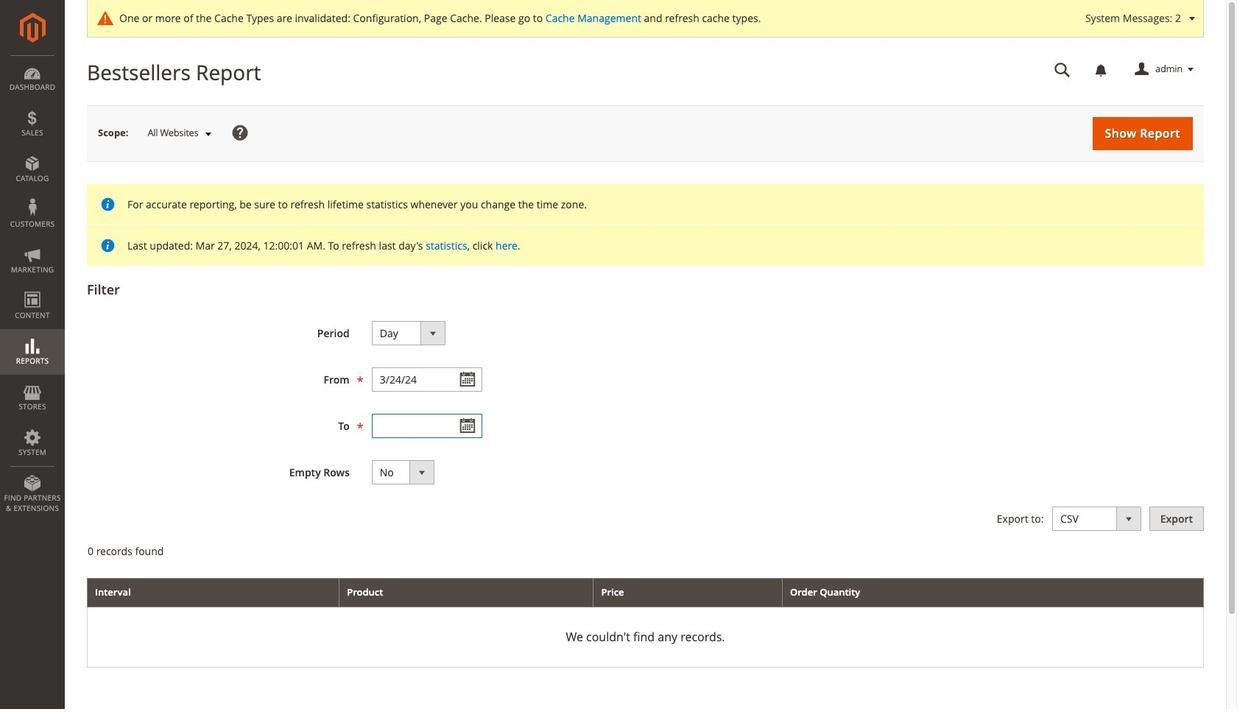 Task type: describe. For each thing, give the bounding box(es) containing it.
magento admin panel image
[[20, 13, 45, 43]]



Task type: locate. For each thing, give the bounding box(es) containing it.
None text field
[[372, 367, 482, 392], [372, 414, 482, 438], [372, 367, 482, 392], [372, 414, 482, 438]]

menu bar
[[0, 55, 65, 521]]



